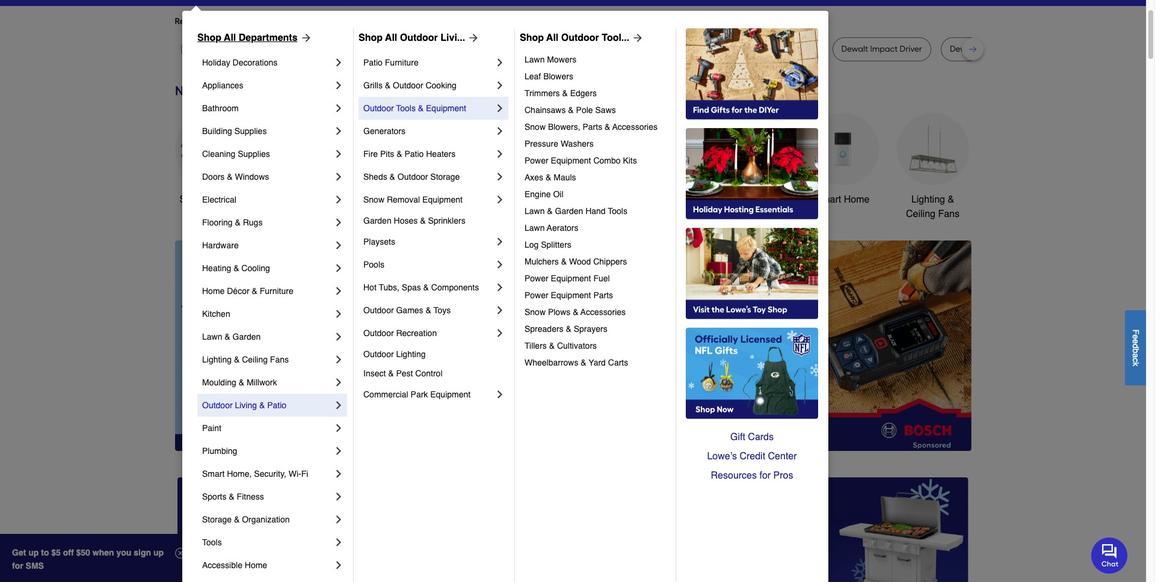 Task type: locate. For each thing, give the bounding box(es) containing it.
accessories down power equipment parts link
[[581, 307, 626, 317]]

0 vertical spatial outdoor tools & equipment
[[363, 103, 466, 113]]

e up d
[[1131, 334, 1141, 339]]

impact for impact driver bit
[[480, 44, 507, 54]]

storage down heaters
[[430, 172, 460, 182]]

kitchen up the lawn & garden
[[202, 309, 230, 319]]

1 vertical spatial ceiling
[[242, 355, 268, 365]]

1 vertical spatial supplies
[[238, 149, 270, 159]]

2 horizontal spatial garden
[[555, 206, 583, 216]]

chevron right image for cleaning supplies
[[333, 148, 345, 160]]

lawn for lawn aerators
[[525, 223, 545, 233]]

& inside outdoor tools & equipment
[[690, 194, 697, 205]]

1 vertical spatial lighting & ceiling fans link
[[202, 348, 333, 371]]

snow plows & accessories link
[[525, 304, 667, 321]]

1 impact from the left
[[480, 44, 507, 54]]

all right shop
[[204, 194, 215, 205]]

snow up the spreaders
[[525, 307, 546, 317]]

4 dewalt from the left
[[950, 44, 977, 54]]

0 vertical spatial lighting & ceiling fans link
[[897, 113, 969, 221]]

insect & pest control link
[[363, 364, 506, 383]]

shop down the recommended
[[197, 32, 221, 43]]

0 horizontal spatial tools link
[[202, 531, 333, 554]]

aerators
[[547, 223, 579, 233]]

smart for smart home
[[816, 194, 841, 205]]

snow down sheds
[[363, 195, 385, 205]]

supplies up 'cleaning supplies' at left top
[[234, 126, 267, 136]]

1 e from the top
[[1131, 334, 1141, 339]]

supplies for cleaning supplies
[[238, 149, 270, 159]]

moulding & millwork link
[[202, 371, 333, 394]]

1 vertical spatial arrow right image
[[949, 346, 961, 358]]

0 vertical spatial accessories
[[612, 122, 658, 132]]

chat invite button image
[[1091, 537, 1128, 574]]

& inside "link"
[[573, 307, 579, 317]]

chevron right image for pools
[[494, 259, 506, 271]]

1 horizontal spatial up
[[153, 548, 164, 558]]

moulding
[[202, 378, 236, 387]]

chevron right image for electrical
[[333, 194, 345, 206]]

holiday hosting essentials. image
[[686, 128, 818, 220]]

bit for impact driver bit
[[534, 44, 543, 54]]

pools
[[363, 260, 385, 270]]

1 horizontal spatial outdoor tools & equipment
[[628, 194, 697, 220]]

lowe's
[[707, 451, 737, 462]]

2 vertical spatial home
[[245, 561, 267, 570]]

security,
[[254, 469, 286, 479]]

1 vertical spatial parts
[[594, 291, 613, 300]]

patio up grills
[[363, 58, 383, 67]]

suggestions
[[330, 16, 377, 26]]

snow for snow plows & accessories
[[525, 307, 546, 317]]

&
[[385, 81, 391, 90], [562, 88, 568, 98], [418, 103, 424, 113], [568, 105, 574, 115], [605, 122, 610, 132], [397, 149, 402, 159], [227, 172, 233, 182], [390, 172, 395, 182], [546, 173, 551, 182], [690, 194, 697, 205], [948, 194, 954, 205], [547, 206, 553, 216], [420, 216, 426, 226], [235, 218, 241, 227], [561, 257, 567, 267], [234, 264, 239, 273], [423, 283, 429, 292], [252, 286, 257, 296], [426, 306, 431, 315], [573, 307, 579, 317], [566, 324, 572, 334], [225, 332, 230, 342], [549, 341, 555, 351], [234, 355, 240, 365], [581, 358, 586, 368], [388, 369, 394, 378], [239, 378, 244, 387], [259, 401, 265, 410], [229, 492, 234, 502], [234, 515, 240, 525]]

garden for lawn & garden
[[233, 332, 261, 342]]

insect
[[363, 369, 386, 378]]

1 vertical spatial accessories
[[581, 307, 626, 317]]

1 vertical spatial power
[[525, 274, 549, 283]]

patio for outdoor living & patio
[[267, 401, 286, 410]]

commercial park equipment
[[363, 390, 471, 400]]

gift
[[730, 432, 745, 443]]

driver for impact driver bit
[[509, 44, 532, 54]]

3 drill from the left
[[979, 44, 993, 54]]

1 vertical spatial home
[[202, 286, 225, 296]]

outdoor tools & equipment link down cooking
[[363, 97, 494, 120]]

wheelbarrows
[[525, 358, 579, 368]]

smart for smart home, security, wi-fi
[[202, 469, 225, 479]]

lawn down engine
[[525, 206, 545, 216]]

2 dewalt from the left
[[691, 44, 718, 54]]

1 horizontal spatial arrow right image
[[949, 346, 961, 358]]

0 vertical spatial supplies
[[234, 126, 267, 136]]

0 horizontal spatial furniture
[[260, 286, 293, 296]]

fi
[[301, 469, 308, 479]]

parts down fuel
[[594, 291, 613, 300]]

pressure
[[525, 139, 558, 149]]

1 you from the left
[[284, 16, 298, 26]]

kitchen for kitchen
[[202, 309, 230, 319]]

new deals every day during 25 days of deals image
[[175, 81, 971, 101]]

a
[[1131, 353, 1141, 358]]

0 horizontal spatial driver
[[509, 44, 532, 54]]

fitness
[[237, 492, 264, 502]]

arrow right image inside shop all departments link
[[298, 32, 312, 44]]

outdoor down recommended searches for you heading
[[561, 32, 599, 43]]

sports & fitness
[[202, 492, 264, 502]]

0 horizontal spatial bit
[[361, 44, 371, 54]]

1 horizontal spatial bit
[[534, 44, 543, 54]]

gift cards
[[730, 432, 774, 443]]

storage down sports
[[202, 515, 232, 525]]

bit left set
[[995, 44, 1005, 54]]

up right "sign"
[[153, 548, 164, 558]]

0 vertical spatial power
[[525, 156, 549, 165]]

you up shop all outdoor livi...
[[391, 16, 405, 26]]

scroll to item #2 element
[[647, 428, 679, 436]]

2 horizontal spatial bit
[[995, 44, 1005, 54]]

1 horizontal spatial lighting & ceiling fans
[[906, 194, 960, 220]]

furniture
[[385, 58, 419, 67], [260, 286, 293, 296]]

shop inside "link"
[[520, 32, 544, 43]]

0 horizontal spatial patio
[[267, 401, 286, 410]]

chevron right image for tools
[[333, 537, 345, 549]]

departments
[[239, 32, 298, 43]]

2 horizontal spatial shop
[[520, 32, 544, 43]]

up left to at bottom
[[28, 548, 39, 558]]

1 drill from the left
[[345, 44, 359, 54]]

0 horizontal spatial garden
[[233, 332, 261, 342]]

1 vertical spatial lighting & ceiling fans
[[202, 355, 289, 365]]

all up lawn mowers
[[546, 32, 559, 43]]

arrow right image down more
[[298, 32, 312, 44]]

power equipment fuel
[[525, 274, 610, 283]]

flooring
[[202, 218, 233, 227]]

2 horizontal spatial lighting
[[912, 194, 945, 205]]

garden down kitchen faucets
[[555, 206, 583, 216]]

smart inside "link"
[[816, 194, 841, 205]]

0 horizontal spatial kitchen
[[202, 309, 230, 319]]

arrow right image
[[465, 32, 480, 44], [949, 346, 961, 358]]

saws
[[595, 105, 616, 115]]

garden up playsets at top
[[363, 216, 392, 226]]

shop all departments link
[[197, 31, 312, 45]]

decorations down shop all departments link
[[233, 58, 278, 67]]

0 vertical spatial arrow right image
[[465, 32, 480, 44]]

patio for fire pits & patio heaters
[[405, 149, 424, 159]]

grills & outdoor cooking link
[[363, 74, 494, 97]]

3 driver from the left
[[900, 44, 922, 54]]

1 horizontal spatial garden
[[363, 216, 392, 226]]

accessories down "saws"
[[612, 122, 658, 132]]

1 horizontal spatial shop
[[359, 32, 383, 43]]

1 vertical spatial kitchen
[[202, 309, 230, 319]]

1 vertical spatial smart
[[202, 469, 225, 479]]

0 vertical spatial tools link
[[355, 113, 428, 207]]

chevron right image for bathroom
[[333, 102, 345, 114]]

kitchen down axes & mauls
[[537, 194, 570, 205]]

patio up sheds & outdoor storage
[[405, 149, 424, 159]]

drill for dewalt drill bit
[[345, 44, 359, 54]]

decorations for holiday
[[233, 58, 278, 67]]

0 horizontal spatial ceiling
[[242, 355, 268, 365]]

0 horizontal spatial storage
[[202, 515, 232, 525]]

$5
[[51, 548, 61, 558]]

shop up "impact driver bit" at the top of the page
[[520, 32, 544, 43]]

leaf
[[525, 72, 541, 81]]

1 horizontal spatial impact
[[762, 44, 789, 54]]

kitchen inside kitchen 'link'
[[202, 309, 230, 319]]

1 vertical spatial snow
[[363, 195, 385, 205]]

kitchen for kitchen faucets
[[537, 194, 570, 205]]

engine oil link
[[525, 186, 667, 203]]

3 dewalt from the left
[[841, 44, 868, 54]]

0 vertical spatial patio
[[363, 58, 383, 67]]

garden
[[555, 206, 583, 216], [363, 216, 392, 226], [233, 332, 261, 342]]

0 horizontal spatial arrow right image
[[465, 32, 480, 44]]

parts down chainsaws & pole saws link
[[583, 122, 602, 132]]

find gifts for the diyer. image
[[686, 28, 818, 120]]

1 horizontal spatial you
[[391, 16, 405, 26]]

shop down more suggestions for you link
[[359, 32, 383, 43]]

lawn aerators
[[525, 223, 579, 233]]

power
[[525, 156, 549, 165], [525, 274, 549, 283], [525, 291, 549, 300]]

1 horizontal spatial driver
[[791, 44, 814, 54]]

1 horizontal spatial smart
[[816, 194, 841, 205]]

appliances link
[[202, 74, 333, 97]]

0 vertical spatial fans
[[938, 209, 960, 220]]

1 horizontal spatial lighting
[[396, 350, 426, 359]]

spas
[[402, 283, 421, 292]]

snow inside snow blowers, parts & accessories link
[[525, 122, 546, 132]]

1 horizontal spatial drill
[[720, 44, 734, 54]]

0 vertical spatial snow
[[525, 122, 546, 132]]

2 drill from the left
[[720, 44, 734, 54]]

lowe's credit center
[[707, 451, 797, 462]]

cleaning
[[202, 149, 235, 159]]

heating & cooling link
[[202, 257, 333, 280]]

chevron right image for commercial park equipment
[[494, 389, 506, 401]]

recreation
[[396, 329, 437, 338]]

impact driver
[[762, 44, 814, 54]]

chevron right image for smart home, security, wi-fi
[[333, 468, 345, 480]]

shop all outdoor tool... link
[[520, 31, 644, 45]]

control
[[415, 369, 443, 378]]

wheelbarrows & yard carts link
[[525, 354, 667, 371]]

chevron right image for home décor & furniture
[[333, 285, 345, 297]]

1 horizontal spatial patio
[[363, 58, 383, 67]]

power equipment combo kits
[[525, 156, 637, 165]]

1 horizontal spatial fans
[[938, 209, 960, 220]]

1 horizontal spatial kitchen
[[537, 194, 570, 205]]

0 horizontal spatial impact
[[480, 44, 507, 54]]

dewalt for dewalt drill bit
[[316, 44, 343, 54]]

drill for dewalt drill
[[720, 44, 734, 54]]

arrow right image inside shop all outdoor tool... "link"
[[630, 32, 644, 44]]

smart home, security, wi-fi link
[[202, 463, 333, 486]]

pools link
[[363, 253, 494, 276]]

1 bit from the left
[[361, 44, 371, 54]]

snow up the pressure
[[525, 122, 546, 132]]

garden hoses & sprinklers link
[[363, 211, 506, 230]]

2 vertical spatial power
[[525, 291, 549, 300]]

get up to 2 free select tools or batteries when you buy 1 with select purchases. image
[[177, 478, 428, 582]]

snow for snow blowers, parts & accessories
[[525, 122, 546, 132]]

all up patio furniture
[[385, 32, 397, 43]]

outdoor down grills
[[363, 103, 394, 113]]

2 arrow right image from the left
[[630, 32, 644, 44]]

decorations down christmas at the top
[[456, 209, 507, 220]]

bit down more suggestions for you link
[[361, 44, 371, 54]]

garden down kitchen 'link'
[[233, 332, 261, 342]]

1 horizontal spatial ceiling
[[906, 209, 936, 220]]

outdoor lighting
[[363, 350, 426, 359]]

furniture up grills & outdoor cooking
[[385, 58, 419, 67]]

chevron right image for sports & fitness
[[333, 491, 345, 503]]

2 driver from the left
[[791, 44, 814, 54]]

tools link
[[355, 113, 428, 207], [202, 531, 333, 554]]

home,
[[227, 469, 252, 479]]

power up the plows
[[525, 291, 549, 300]]

arrow right image up lawn mowers link
[[630, 32, 644, 44]]

chevron right image for doors & windows
[[333, 171, 345, 183]]

outdoor down kits
[[628, 194, 663, 205]]

0 horizontal spatial you
[[284, 16, 298, 26]]

power down mulchers at the top left of page
[[525, 274, 549, 283]]

all down recommended searches for you
[[224, 32, 236, 43]]

0 horizontal spatial bathroom
[[202, 103, 239, 113]]

f e e d b a c k button
[[1125, 310, 1146, 385]]

outdoor down moulding
[[202, 401, 233, 410]]

lawn up leaf at the top left of the page
[[525, 55, 545, 64]]

all for shop all deals
[[204, 194, 215, 205]]

snow inside snow plows & accessories "link"
[[525, 307, 546, 317]]

chevron right image
[[333, 57, 345, 69], [494, 171, 506, 183], [494, 194, 506, 206], [333, 217, 345, 229], [494, 236, 506, 248], [333, 239, 345, 252], [494, 282, 506, 294], [333, 285, 345, 297], [494, 304, 506, 316], [333, 308, 345, 320], [494, 327, 506, 339], [333, 331, 345, 343], [333, 354, 345, 366], [333, 422, 345, 434], [333, 445, 345, 457], [333, 468, 345, 480], [333, 514, 345, 526], [333, 537, 345, 549]]

1 horizontal spatial arrow right image
[[630, 32, 644, 44]]

2 impact from the left
[[762, 44, 789, 54]]

for down 'get'
[[12, 561, 23, 571]]

engine
[[525, 190, 551, 199]]

chevron right image for outdoor games & toys
[[494, 304, 506, 316]]

you
[[284, 16, 298, 26], [391, 16, 405, 26]]

lawn up moulding
[[202, 332, 222, 342]]

chevron right image for outdoor tools & equipment
[[494, 102, 506, 114]]

home for accessible home
[[245, 561, 267, 570]]

0 vertical spatial kitchen
[[537, 194, 570, 205]]

outdoor tools & equipment link right combo
[[626, 113, 698, 221]]

3 shop from the left
[[520, 32, 544, 43]]

splitters
[[541, 240, 572, 250]]

1 horizontal spatial tools link
[[355, 113, 428, 207]]

2 vertical spatial snow
[[525, 307, 546, 317]]

chevron right image for lawn & garden
[[333, 331, 345, 343]]

2 shop from the left
[[359, 32, 383, 43]]

2 you from the left
[[391, 16, 405, 26]]

outdoor inside 'link'
[[363, 329, 394, 338]]

1 dewalt from the left
[[316, 44, 343, 54]]

sprayers
[[574, 324, 608, 334]]

3 bit from the left
[[995, 44, 1005, 54]]

2 horizontal spatial patio
[[405, 149, 424, 159]]

lawn up log
[[525, 223, 545, 233]]

0 horizontal spatial up
[[28, 548, 39, 558]]

doors & windows
[[202, 172, 269, 182]]

dewalt for dewalt impact driver
[[841, 44, 868, 54]]

None search field
[[448, 0, 777, 7]]

smart
[[816, 194, 841, 205], [202, 469, 225, 479]]

you left more
[[284, 16, 298, 26]]

0 horizontal spatial home
[[202, 286, 225, 296]]

1 power from the top
[[525, 156, 549, 165]]

log
[[525, 240, 539, 250]]

patio up paint link
[[267, 401, 286, 410]]

0 horizontal spatial bathroom link
[[202, 97, 333, 120]]

2 vertical spatial patio
[[267, 401, 286, 410]]

shop for shop all outdoor livi...
[[359, 32, 383, 43]]

lighting
[[912, 194, 945, 205], [396, 350, 426, 359], [202, 355, 232, 365]]

chevron right image for plumbing
[[333, 445, 345, 457]]

plumbing link
[[202, 440, 333, 463]]

pressure washers link
[[525, 135, 667, 152]]

parts for blowers,
[[583, 122, 602, 132]]

power up axes
[[525, 156, 549, 165]]

0 vertical spatial storage
[[430, 172, 460, 182]]

storage
[[430, 172, 460, 182], [202, 515, 232, 525]]

all inside "link"
[[546, 32, 559, 43]]

when
[[93, 548, 114, 558]]

2 horizontal spatial driver
[[900, 44, 922, 54]]

you for more suggestions for you
[[391, 16, 405, 26]]

engine oil
[[525, 190, 564, 199]]

0 horizontal spatial lighting & ceiling fans
[[202, 355, 289, 365]]

pros
[[774, 471, 793, 481]]

snow inside snow removal equipment link
[[363, 195, 385, 205]]

1 horizontal spatial decorations
[[456, 209, 507, 220]]

outdoor up patio furniture link
[[400, 32, 438, 43]]

chevron right image for playsets
[[494, 236, 506, 248]]

2 bit from the left
[[534, 44, 543, 54]]

yard
[[589, 358, 606, 368]]

home inside accessible home link
[[245, 561, 267, 570]]

chainsaws & pole saws link
[[525, 102, 667, 119]]

doors
[[202, 172, 225, 182]]

e up the b
[[1131, 339, 1141, 344]]

1 arrow right image from the left
[[298, 32, 312, 44]]

decorations for christmas
[[456, 209, 507, 220]]

mauls
[[554, 173, 576, 182]]

2 horizontal spatial home
[[844, 194, 870, 205]]

supplies up windows
[[238, 149, 270, 159]]

chevron right image
[[494, 57, 506, 69], [333, 79, 345, 91], [494, 79, 506, 91], [333, 102, 345, 114], [494, 102, 506, 114], [333, 125, 345, 137], [494, 125, 506, 137], [333, 148, 345, 160], [494, 148, 506, 160], [333, 171, 345, 183], [333, 194, 345, 206], [494, 259, 506, 271], [333, 262, 345, 274], [333, 377, 345, 389], [494, 389, 506, 401], [333, 400, 345, 412], [333, 491, 345, 503], [333, 560, 345, 572]]

power for power equipment parts
[[525, 291, 549, 300]]

0 horizontal spatial shop
[[197, 32, 221, 43]]

0 vertical spatial smart
[[816, 194, 841, 205]]

wheelbarrows & yard carts
[[525, 358, 628, 368]]

0 horizontal spatial decorations
[[233, 58, 278, 67]]

2 power from the top
[[525, 274, 549, 283]]

3 power from the top
[[525, 291, 549, 300]]

more suggestions for you link
[[308, 16, 415, 28]]

0 vertical spatial furniture
[[385, 58, 419, 67]]

recommended searches for you
[[175, 16, 298, 26]]

1 shop from the left
[[197, 32, 221, 43]]

chevron right image for flooring & rugs
[[333, 217, 345, 229]]

outdoor up outdoor lighting
[[363, 329, 394, 338]]

to
[[41, 548, 49, 558]]

2 horizontal spatial impact
[[870, 44, 898, 54]]

0 horizontal spatial outdoor tools & equipment
[[363, 103, 466, 113]]

all inside 'link'
[[204, 194, 215, 205]]

kitchen inside "kitchen faucets" link
[[537, 194, 570, 205]]

arrow left image
[[399, 346, 411, 358]]

0 horizontal spatial smart
[[202, 469, 225, 479]]

bit for dewalt drill bit
[[361, 44, 371, 54]]

0 vertical spatial ceiling
[[906, 209, 936, 220]]

lawn aerators link
[[525, 220, 667, 236]]

bit up lawn mowers
[[534, 44, 543, 54]]

furniture up kitchen 'link'
[[260, 286, 293, 296]]

hot tubs, spas & components
[[363, 283, 479, 292]]

insect & pest control
[[363, 369, 443, 378]]

0 vertical spatial decorations
[[233, 58, 278, 67]]

playsets
[[363, 237, 395, 247]]

arrow right image
[[298, 32, 312, 44], [630, 32, 644, 44]]

outdoor tools & equipment down grills & outdoor cooking
[[363, 103, 466, 113]]

arrow right image inside shop all outdoor livi... link
[[465, 32, 480, 44]]

grills & outdoor cooking
[[363, 81, 457, 90]]

0 horizontal spatial arrow right image
[[298, 32, 312, 44]]

power equipment parts link
[[525, 287, 667, 304]]

chevron right image for grills & outdoor cooking
[[494, 79, 506, 91]]

1 horizontal spatial home
[[245, 561, 267, 570]]

1 vertical spatial decorations
[[456, 209, 507, 220]]

1 vertical spatial patio
[[405, 149, 424, 159]]

parts for equipment
[[594, 291, 613, 300]]

0 vertical spatial home
[[844, 194, 870, 205]]

sports
[[202, 492, 227, 502]]

1 vertical spatial tools link
[[202, 531, 333, 554]]

home inside smart home "link"
[[844, 194, 870, 205]]

1 driver from the left
[[509, 44, 532, 54]]

0 horizontal spatial fans
[[270, 355, 289, 365]]

0 horizontal spatial drill
[[345, 44, 359, 54]]

0 vertical spatial parts
[[583, 122, 602, 132]]

lighting & ceiling fans
[[906, 194, 960, 220], [202, 355, 289, 365]]

recommended searches for you heading
[[175, 16, 971, 28]]

1 horizontal spatial bathroom
[[732, 194, 773, 205]]

outdoor tools & equipment down kits
[[628, 194, 697, 220]]



Task type: vqa. For each thing, say whether or not it's contained in the screenshot.
New Deals Every Day During 25 Days Of Deals IMAGE
yes



Task type: describe. For each thing, give the bounding box(es) containing it.
off
[[63, 548, 74, 558]]

1 up from the left
[[28, 548, 39, 558]]

0 horizontal spatial lighting & ceiling fans link
[[202, 348, 333, 371]]

bit for dewalt drill bit set
[[995, 44, 1005, 54]]

chevron right image for outdoor recreation
[[494, 327, 506, 339]]

chevron right image for fire pits & patio heaters
[[494, 148, 506, 160]]

dewalt drill
[[691, 44, 734, 54]]

doors & windows link
[[202, 165, 333, 188]]

b
[[1131, 349, 1141, 353]]

accessible home link
[[202, 554, 333, 577]]

snow blowers, parts & accessories link
[[525, 119, 667, 135]]

1 horizontal spatial outdoor tools & equipment link
[[626, 113, 698, 221]]

outdoor recreation
[[363, 329, 437, 338]]

shop all outdoor livi...
[[359, 32, 465, 43]]

chippers
[[593, 257, 627, 267]]

outdoor lighting link
[[363, 345, 506, 364]]

f
[[1131, 329, 1141, 334]]

d
[[1131, 344, 1141, 349]]

chevron right image for hot tubs, spas & components
[[494, 282, 506, 294]]

trimmers
[[525, 88, 560, 98]]

log splitters link
[[525, 236, 667, 253]]

blowers,
[[548, 122, 580, 132]]

shop these last-minute gifts. $99 or less. quantities are limited and won't last. image
[[175, 241, 369, 451]]

all for shop all outdoor tool...
[[546, 32, 559, 43]]

trimmers & edgers
[[525, 88, 597, 98]]

lowe's credit center link
[[686, 447, 818, 466]]

livi...
[[441, 32, 465, 43]]

shop all deals link
[[175, 113, 247, 207]]

chevron right image for lighting & ceiling fans
[[333, 354, 345, 366]]

flooring & rugs link
[[202, 211, 333, 234]]

heaters
[[426, 149, 456, 159]]

living
[[235, 401, 257, 410]]

for left pros
[[760, 471, 771, 481]]

accessible home
[[202, 561, 267, 570]]

resources
[[711, 471, 757, 481]]

scroll to item #5 image
[[736, 429, 765, 434]]

power for power equipment combo kits
[[525, 156, 549, 165]]

all for shop all outdoor livi...
[[385, 32, 397, 43]]

outdoor inside "link"
[[561, 32, 599, 43]]

shop all outdoor tool...
[[520, 32, 630, 43]]

power for power equipment fuel
[[525, 274, 549, 283]]

tillers & cultivators
[[525, 341, 597, 351]]

mulchers & wood chippers
[[525, 257, 627, 267]]

arrow right image for shop all departments
[[298, 32, 312, 44]]

garden for lawn & garden hand tools
[[555, 206, 583, 216]]

storage & organization link
[[202, 508, 333, 531]]

1 horizontal spatial bathroom link
[[716, 113, 789, 207]]

snow for snow removal equipment
[[363, 195, 385, 205]]

outdoor up snow removal equipment
[[398, 172, 428, 182]]

0 horizontal spatial outdoor tools & equipment link
[[363, 97, 494, 120]]

wi-
[[289, 469, 301, 479]]

accessories inside "link"
[[581, 307, 626, 317]]

chevron right image for appliances
[[333, 79, 345, 91]]

kits
[[623, 156, 637, 165]]

get up to $5 off $50 when you sign up for sms
[[12, 548, 164, 571]]

outdoor down patio furniture
[[393, 81, 423, 90]]

1 horizontal spatial lighting & ceiling fans link
[[897, 113, 969, 221]]

outdoor games & toys
[[363, 306, 451, 315]]

chevron right image for sheds & outdoor storage
[[494, 171, 506, 183]]

holiday decorations
[[202, 58, 278, 67]]

plows
[[548, 307, 571, 317]]

2 e from the top
[[1131, 339, 1141, 344]]

hot tubs, spas & components link
[[363, 276, 494, 299]]

0 vertical spatial bathroom
[[202, 103, 239, 113]]

& inside "link"
[[239, 378, 244, 387]]

lawn for lawn mowers
[[525, 55, 545, 64]]

chevron right image for kitchen
[[333, 308, 345, 320]]

impact for impact driver
[[762, 44, 789, 54]]

1 vertical spatial bathroom
[[732, 194, 773, 205]]

fire pits & patio heaters link
[[363, 143, 494, 165]]

home inside the home décor & furniture link
[[202, 286, 225, 296]]

chevron right image for holiday decorations
[[333, 57, 345, 69]]

smart home
[[816, 194, 870, 205]]

shop for shop all outdoor tool...
[[520, 32, 544, 43]]

lawn for lawn & garden
[[202, 332, 222, 342]]

chainsaws & pole saws
[[525, 105, 616, 115]]

drill for dewalt drill bit set
[[979, 44, 993, 54]]

mulchers & wood chippers link
[[525, 253, 667, 270]]

removal
[[387, 195, 420, 205]]

driver for impact driver
[[791, 44, 814, 54]]

outdoor up "insect"
[[363, 350, 394, 359]]

electrical
[[202, 195, 236, 205]]

chevron right image for building supplies
[[333, 125, 345, 137]]

pole
[[576, 105, 593, 115]]

up to 30 percent off select grills and accessories. image
[[718, 478, 969, 582]]

you
[[116, 548, 131, 558]]

officially licensed n f l gifts. shop now. image
[[686, 328, 818, 419]]

outdoor down hot
[[363, 306, 394, 315]]

chevron right image for hardware
[[333, 239, 345, 252]]

lawn & garden hand tools
[[525, 206, 628, 216]]

games
[[396, 306, 423, 315]]

2 up from the left
[[153, 548, 164, 558]]

get
[[12, 548, 26, 558]]

paint link
[[202, 417, 333, 440]]

advertisement region
[[388, 241, 971, 454]]

outdoor living & patio
[[202, 401, 286, 410]]

for right 'suggestions'
[[379, 16, 389, 26]]

arrow right image for shop all outdoor tool...
[[630, 32, 644, 44]]

outdoor inside outdoor tools & equipment
[[628, 194, 663, 205]]

chevron right image for storage & organization
[[333, 514, 345, 526]]

all for shop all departments
[[224, 32, 236, 43]]

chevron right image for snow removal equipment
[[494, 194, 506, 206]]

christmas decorations
[[456, 194, 507, 220]]

chainsaws
[[525, 105, 566, 115]]

visit the lowe's toy shop. image
[[686, 228, 818, 320]]

garden hoses & sprinklers
[[363, 216, 466, 226]]

shop
[[180, 194, 202, 205]]

dewalt for dewalt drill bit set
[[950, 44, 977, 54]]

cooking
[[426, 81, 457, 90]]

chevron right image for moulding & millwork
[[333, 377, 345, 389]]

k
[[1131, 362, 1141, 366]]

washers
[[561, 139, 594, 149]]

power equipment parts
[[525, 291, 613, 300]]

1 vertical spatial outdoor tools & equipment
[[628, 194, 697, 220]]

spreaders
[[525, 324, 564, 334]]

1 vertical spatial fans
[[270, 355, 289, 365]]

scroll to item #4 image
[[708, 429, 736, 434]]

appliances
[[202, 81, 243, 90]]

dewalt for dewalt drill
[[691, 44, 718, 54]]

0 vertical spatial lighting & ceiling fans
[[906, 194, 960, 220]]

1 vertical spatial furniture
[[260, 286, 293, 296]]

axes & mauls
[[525, 173, 576, 182]]

3 impact from the left
[[870, 44, 898, 54]]

supplies for building supplies
[[234, 126, 267, 136]]

park
[[411, 390, 428, 400]]

edgers
[[570, 88, 597, 98]]

resources for pros link
[[686, 466, 818, 486]]

fire pits & patio heaters
[[363, 149, 456, 159]]

axes & mauls link
[[525, 169, 667, 186]]

1 horizontal spatial storage
[[430, 172, 460, 182]]

you for recommended searches for you
[[284, 16, 298, 26]]

hardware
[[202, 241, 239, 250]]

faucets
[[572, 194, 606, 205]]

hoses
[[394, 216, 418, 226]]

lawn & garden hand tools link
[[525, 203, 667, 220]]

home for smart home
[[844, 194, 870, 205]]

0 horizontal spatial lighting
[[202, 355, 232, 365]]

oil
[[553, 190, 564, 199]]

credit
[[740, 451, 765, 462]]

chevron right image for accessible home
[[333, 560, 345, 572]]

& inside lighting & ceiling fans
[[948, 194, 954, 205]]

center
[[768, 451, 797, 462]]

1 horizontal spatial furniture
[[385, 58, 419, 67]]

organization
[[242, 515, 290, 525]]

for up 'departments'
[[272, 16, 282, 26]]

for inside "get up to $5 off $50 when you sign up for sms"
[[12, 561, 23, 571]]

electrical link
[[202, 188, 333, 211]]

accessible
[[202, 561, 242, 570]]

outdoor games & toys link
[[363, 299, 494, 322]]

fire
[[363, 149, 378, 159]]

commercial park equipment link
[[363, 383, 494, 406]]

snow removal equipment
[[363, 195, 463, 205]]

tools inside outdoor tools & equipment
[[665, 194, 688, 205]]

grills
[[363, 81, 383, 90]]

power equipment combo kits link
[[525, 152, 667, 169]]

f e e d b a c k
[[1131, 329, 1141, 366]]

chevron right image for heating & cooling
[[333, 262, 345, 274]]

generators
[[363, 126, 406, 136]]

patio furniture
[[363, 58, 419, 67]]

lawn for lawn & garden hand tools
[[525, 206, 545, 216]]

sms
[[26, 561, 44, 571]]

dewalt drill bit
[[316, 44, 371, 54]]

chevron right image for patio furniture
[[494, 57, 506, 69]]

chevron right image for paint
[[333, 422, 345, 434]]

kitchen link
[[202, 303, 333, 326]]

shop for shop all departments
[[197, 32, 221, 43]]

chevron right image for generators
[[494, 125, 506, 137]]

up to 35 percent off select small appliances. image
[[448, 478, 699, 582]]

chevron right image for outdoor living & patio
[[333, 400, 345, 412]]

storage & organization
[[202, 515, 290, 525]]

wood
[[569, 257, 591, 267]]



